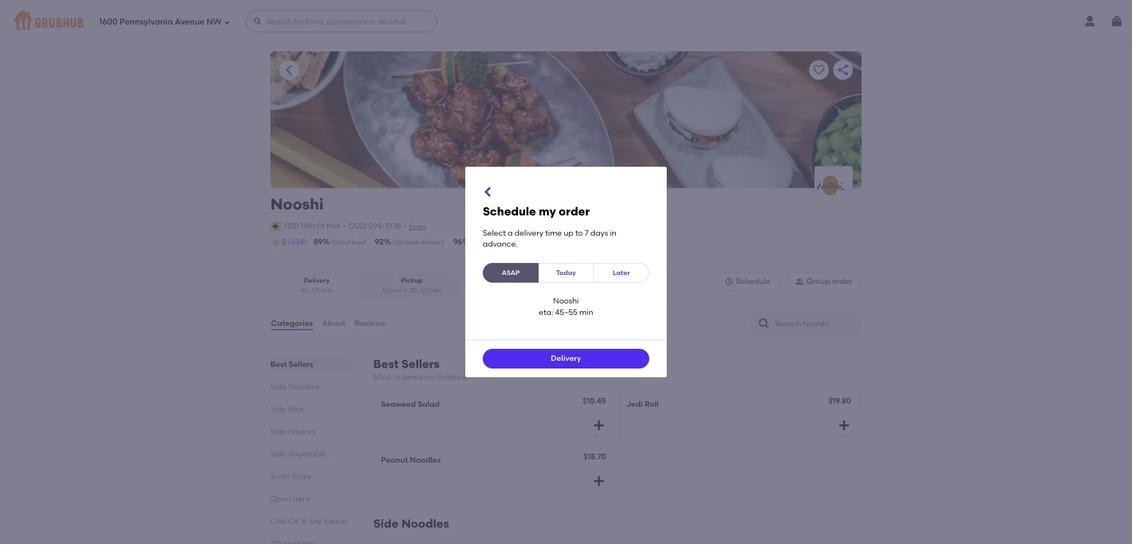 Task type: locate. For each thing, give the bounding box(es) containing it.
side for side noodles tab
[[271, 383, 287, 392]]

1120 19th st nw button
[[284, 221, 341, 233]]

sellers inside the best sellers most ordered on grubhub
[[402, 358, 440, 371]]

side sauces
[[271, 428, 316, 437]]

0 vertical spatial delivery
[[515, 229, 544, 238]]

soy
[[308, 518, 322, 527]]

up
[[564, 229, 574, 238]]

min right 20–30
[[430, 287, 442, 294]]

jedi
[[627, 401, 643, 410]]

pickup 0.6 mi • 20–30 min
[[383, 277, 442, 294]]

side noodles inside side noodles tab
[[271, 383, 319, 392]]

correct
[[472, 239, 496, 246]]

side left sauces
[[271, 428, 287, 437]]

0 horizontal spatial schedule
[[483, 205, 536, 218]]

select a delivery time up to 7 days in advance.
[[483, 229, 617, 249]]

1 horizontal spatial 45–55
[[555, 308, 578, 318]]

best inside tab
[[271, 360, 287, 370]]

1 horizontal spatial side noodles
[[374, 518, 449, 531]]

1 horizontal spatial delivery
[[515, 229, 544, 238]]

1600 pennsylvania avenue nw
[[99, 17, 222, 27]]

chili oil & soy sauce
[[271, 518, 347, 527]]

best up most
[[374, 358, 399, 371]]

min right the eta:
[[580, 308, 594, 318]]

1 horizontal spatial sellers
[[402, 358, 440, 371]]

nooshi inside nooshi eta: 45–55 min
[[554, 297, 579, 306]]

today
[[556, 269, 576, 277]]

0 vertical spatial 45–55
[[300, 287, 320, 294]]

side noodles
[[271, 383, 319, 392], [374, 518, 449, 531]]

tab
[[271, 539, 347, 545]]

sellers up on
[[402, 358, 440, 371]]

1 horizontal spatial time
[[546, 229, 562, 238]]

reviews
[[355, 319, 385, 329]]

min inside 'pickup 0.6 mi • 20–30 min'
[[430, 287, 442, 294]]

0 vertical spatial schedule
[[483, 205, 536, 218]]

order
[[559, 205, 590, 218], [498, 239, 515, 246], [832, 277, 853, 287]]

3138
[[385, 222, 401, 231]]

sellers up side noodles tab
[[289, 360, 313, 370]]

time left the up on the top
[[546, 229, 562, 238]]

sellers inside the best sellers tab
[[289, 360, 313, 370]]

roll
[[645, 401, 659, 410]]

0 vertical spatial order
[[559, 205, 590, 218]]

min
[[321, 287, 333, 294], [430, 287, 442, 294], [580, 308, 594, 318]]

0 horizontal spatial 45–55
[[300, 287, 320, 294]]

order up to
[[559, 205, 590, 218]]

side up side rice
[[271, 383, 287, 392]]

0 vertical spatial delivery
[[304, 277, 330, 285]]

1 vertical spatial delivery
[[420, 239, 445, 246]]

grubhub
[[436, 373, 469, 382]]

order inside button
[[832, 277, 853, 287]]

option group containing delivery 45–55 min
[[271, 272, 458, 300]]

1 vertical spatial delivery
[[551, 354, 581, 364]]

delivery inside select a delivery time up to 7 days in advance.
[[515, 229, 544, 238]]

side up 'sushi'
[[271, 450, 287, 460]]

noodles inside side noodles tab
[[288, 383, 319, 392]]

1 horizontal spatial schedule
[[736, 277, 771, 287]]

noodles
[[288, 383, 319, 392], [410, 456, 441, 466], [402, 518, 449, 531]]

1 vertical spatial nooshi
[[554, 297, 579, 306]]

jedi roll
[[627, 401, 659, 410]]

0 horizontal spatial nooshi
[[271, 195, 324, 214]]

mi
[[394, 287, 402, 294]]

2 vertical spatial order
[[832, 277, 853, 287]]

45–55 right the eta:
[[555, 308, 578, 318]]

1 horizontal spatial min
[[430, 287, 442, 294]]

group order button
[[787, 272, 862, 292]]

delivery down the eta:
[[551, 354, 581, 364]]

0 horizontal spatial best
[[271, 360, 287, 370]]

order right "group"
[[832, 277, 853, 287]]

side for side rice tab on the bottom of the page
[[271, 405, 287, 415]]

best
[[374, 358, 399, 371], [271, 360, 287, 370]]

1 vertical spatial nw
[[327, 222, 340, 231]]

sushi sides
[[271, 473, 312, 482]]

delivery inside button
[[551, 354, 581, 364]]

nooshi up the eta:
[[554, 297, 579, 306]]

side for side sauces tab
[[271, 428, 287, 437]]

side
[[271, 383, 287, 392], [271, 405, 287, 415], [271, 428, 287, 437], [271, 450, 287, 460], [374, 518, 399, 531]]

1 horizontal spatial delivery
[[551, 354, 581, 364]]

delivery button
[[483, 349, 650, 369]]

0 vertical spatial side noodles
[[271, 383, 319, 392]]

best inside the best sellers most ordered on grubhub
[[374, 358, 399, 371]]

side vegetable
[[271, 450, 327, 460]]

open item tab
[[271, 494, 347, 506]]

20–30
[[409, 287, 428, 294]]

19th
[[301, 222, 316, 231]]

1 vertical spatial schedule
[[736, 277, 771, 287]]

select
[[483, 229, 506, 238]]

2 horizontal spatial min
[[580, 308, 594, 318]]

best sellers most ordered on grubhub
[[374, 358, 469, 382]]

about
[[322, 319, 346, 329]]

0 horizontal spatial delivery
[[420, 239, 445, 246]]

min inside nooshi eta: 45–55 min
[[580, 308, 594, 318]]

schedule my order
[[483, 205, 590, 218]]

sellers
[[402, 358, 440, 371], [289, 360, 313, 370]]

45–55 inside nooshi eta: 45–55 min
[[555, 308, 578, 318]]

nooshi for nooshi eta: 45–55 min
[[554, 297, 579, 306]]

0 horizontal spatial min
[[321, 287, 333, 294]]

order for correct order
[[498, 239, 515, 246]]

schedule for schedule my order
[[483, 205, 536, 218]]

• left (202)
[[343, 222, 346, 231]]

0 horizontal spatial order
[[498, 239, 515, 246]]

in
[[610, 229, 617, 238]]

advance.
[[483, 240, 518, 249]]

best sellers tab
[[271, 359, 347, 371]]

1 horizontal spatial nw
[[327, 222, 340, 231]]

nw inside main navigation navigation
[[207, 17, 222, 27]]

good
[[332, 239, 350, 246]]

order down a
[[498, 239, 515, 246]]

nooshi eta: 45–55 min
[[539, 297, 594, 318]]

1 horizontal spatial nooshi
[[554, 297, 579, 306]]

0 horizontal spatial delivery
[[304, 277, 330, 285]]

chili oil & soy sauce tab
[[271, 517, 347, 528]]

nw inside button
[[327, 222, 340, 231]]

delivery inside "delivery 45–55 min"
[[304, 277, 330, 285]]

side rice tab
[[271, 404, 347, 416]]

option group
[[271, 272, 458, 300]]

1 vertical spatial noodles
[[410, 456, 441, 466]]

side left rice
[[271, 405, 287, 415]]

group order
[[807, 277, 853, 287]]

92
[[375, 238, 384, 247]]

side inside tab
[[271, 405, 287, 415]]

svg image inside schedule "button"
[[725, 278, 734, 287]]

svg image
[[224, 19, 230, 25], [482, 186, 495, 199], [725, 278, 734, 287], [593, 420, 606, 433]]

0 vertical spatial nooshi
[[271, 195, 324, 214]]

0 horizontal spatial time
[[404, 239, 419, 246]]

side for side vegetable tab at the bottom
[[271, 450, 287, 460]]

&
[[301, 518, 307, 527]]

delivery down 89
[[304, 277, 330, 285]]

best up side noodles tab
[[271, 360, 287, 370]]

•
[[343, 222, 346, 231], [404, 222, 407, 231], [404, 287, 407, 294]]

svg image
[[1111, 15, 1124, 28], [253, 17, 262, 26], [838, 420, 851, 433], [593, 476, 606, 489]]

fees
[[409, 222, 426, 232]]

ordered
[[393, 373, 423, 382]]

1 vertical spatial order
[[498, 239, 515, 246]]

2 horizontal spatial order
[[832, 277, 853, 287]]

min up about on the bottom of page
[[321, 287, 333, 294]]

0 horizontal spatial nw
[[207, 17, 222, 27]]

delivery right a
[[515, 229, 544, 238]]

best for best sellers
[[271, 360, 287, 370]]

1 vertical spatial 45–55
[[555, 308, 578, 318]]

schedule up "search icon"
[[736, 277, 771, 287]]

45–55 up categories
[[300, 287, 320, 294]]

schedule inside "button"
[[736, 277, 771, 287]]

save this restaurant button
[[810, 60, 829, 80]]

good food
[[332, 239, 366, 246]]

0 horizontal spatial side noodles
[[271, 383, 319, 392]]

schedule
[[483, 205, 536, 218], [736, 277, 771, 287]]

0 horizontal spatial sellers
[[289, 360, 313, 370]]

categories
[[271, 319, 313, 329]]

avenue
[[175, 17, 205, 27]]

nw right st
[[327, 222, 340, 231]]

side sauces tab
[[271, 427, 347, 438]]

order for group order
[[832, 277, 853, 287]]

most
[[374, 373, 391, 382]]

side right sauce
[[374, 518, 399, 531]]

1 horizontal spatial best
[[374, 358, 399, 371]]

45–55
[[300, 287, 320, 294], [555, 308, 578, 318]]

sushi
[[271, 473, 290, 482]]

nw
[[207, 17, 222, 27], [327, 222, 340, 231]]

0 vertical spatial time
[[546, 229, 562, 238]]

nw right avenue
[[207, 17, 222, 27]]

vegetable
[[288, 450, 327, 460]]

time right on
[[404, 239, 419, 246]]

1 vertical spatial time
[[404, 239, 419, 246]]

later
[[613, 269, 630, 277]]

nooshi up 1120
[[271, 195, 324, 214]]

0 vertical spatial noodles
[[288, 383, 319, 392]]

delivery
[[515, 229, 544, 238], [420, 239, 445, 246]]

about button
[[322, 305, 346, 344]]

0 vertical spatial nw
[[207, 17, 222, 27]]

• right the mi
[[404, 287, 407, 294]]

delivery 45–55 min
[[300, 277, 333, 294]]

sellers for best sellers
[[289, 360, 313, 370]]

asap
[[502, 269, 520, 277]]

1 vertical spatial side noodles
[[374, 518, 449, 531]]

schedule up a
[[483, 205, 536, 218]]

min inside "delivery 45–55 min"
[[321, 287, 333, 294]]

seaweed
[[381, 401, 416, 410]]

delivery down fees button
[[420, 239, 445, 246]]

a
[[508, 229, 513, 238]]



Task type: vqa. For each thing, say whether or not it's contained in the screenshot.
Jedi
yes



Task type: describe. For each thing, give the bounding box(es) containing it.
open item
[[271, 495, 310, 504]]

45–55 inside "delivery 45–55 min"
[[300, 287, 320, 294]]

96
[[454, 238, 463, 247]]

89
[[314, 238, 323, 247]]

0.6
[[383, 287, 392, 294]]

peanut noodles
[[381, 456, 441, 466]]

sides
[[292, 473, 312, 482]]

food
[[352, 239, 366, 246]]

nw for 1120 19th st nw
[[327, 222, 340, 231]]

later button
[[594, 264, 650, 283]]

seaweed salad
[[381, 401, 440, 410]]

to
[[576, 229, 583, 238]]

(634)
[[288, 238, 307, 247]]

• right the 3138
[[404, 222, 407, 231]]

my
[[539, 205, 556, 218]]

best for best sellers most ordered on grubhub
[[374, 358, 399, 371]]

nooshi logo image
[[815, 173, 853, 198]]

chili
[[271, 518, 287, 527]]

open
[[271, 495, 291, 504]]

on
[[393, 239, 403, 246]]

(202)
[[348, 222, 367, 231]]

5
[[282, 238, 286, 247]]

reviews button
[[354, 305, 386, 344]]

people icon image
[[796, 278, 805, 287]]

svg image inside main navigation navigation
[[224, 19, 230, 25]]

delivery for delivery
[[551, 354, 581, 364]]

best sellers
[[271, 360, 313, 370]]

on
[[425, 373, 434, 382]]

Search Nooshi search field
[[774, 319, 858, 330]]

save this restaurant image
[[813, 64, 826, 77]]

side vegetable tab
[[271, 449, 347, 461]]

caret left icon image
[[283, 64, 296, 77]]

peanut
[[381, 456, 408, 466]]

today button
[[538, 264, 594, 283]]

(202) 293-3138 button
[[348, 221, 401, 232]]

293-
[[369, 222, 385, 231]]

st
[[317, 222, 325, 231]]

main navigation navigation
[[0, 0, 1133, 43]]

sushi sides tab
[[271, 472, 347, 483]]

• inside 'pickup 0.6 mi • 20–30 min'
[[404, 287, 407, 294]]

1120
[[284, 222, 299, 231]]

oil
[[289, 518, 299, 527]]

delivery for schedule my order
[[515, 229, 544, 238]]

asap button
[[483, 264, 539, 283]]

side rice
[[271, 405, 305, 415]]

salad
[[418, 401, 440, 410]]

correct order
[[472, 239, 515, 246]]

star icon image
[[271, 237, 282, 248]]

nooshi for nooshi
[[271, 195, 324, 214]]

sauce
[[324, 518, 347, 527]]

7
[[585, 229, 589, 238]]

1 horizontal spatial order
[[559, 205, 590, 218]]

group
[[807, 277, 831, 287]]

schedule for schedule
[[736, 277, 771, 287]]

on time delivery
[[393, 239, 445, 246]]

pennsylvania
[[120, 17, 173, 27]]

delivery for 92
[[420, 239, 445, 246]]

pickup
[[401, 277, 423, 285]]

eta:
[[539, 308, 554, 318]]

search icon image
[[758, 318, 771, 331]]

1600
[[99, 17, 118, 27]]

$19.80
[[829, 397, 852, 407]]

sauces
[[288, 428, 316, 437]]

subscription pass image
[[271, 222, 282, 231]]

$18.70
[[584, 453, 606, 462]]

2 vertical spatial noodles
[[402, 518, 449, 531]]

side noodles tab
[[271, 382, 347, 393]]

days
[[591, 229, 608, 238]]

schedule button
[[716, 272, 780, 292]]

time inside select a delivery time up to 7 days in advance.
[[546, 229, 562, 238]]

fees button
[[409, 221, 427, 233]]

1120 19th st nw
[[284, 222, 340, 231]]

item
[[293, 495, 310, 504]]

rice
[[288, 405, 305, 415]]

nw for 1600 pennsylvania avenue nw
[[207, 17, 222, 27]]

share icon image
[[837, 64, 850, 77]]

$10.45
[[583, 397, 606, 407]]

• (202) 293-3138 • fees
[[343, 222, 426, 232]]

delivery for delivery 45–55 min
[[304, 277, 330, 285]]

sellers for best sellers most ordered on grubhub
[[402, 358, 440, 371]]

categories button
[[271, 305, 314, 344]]



